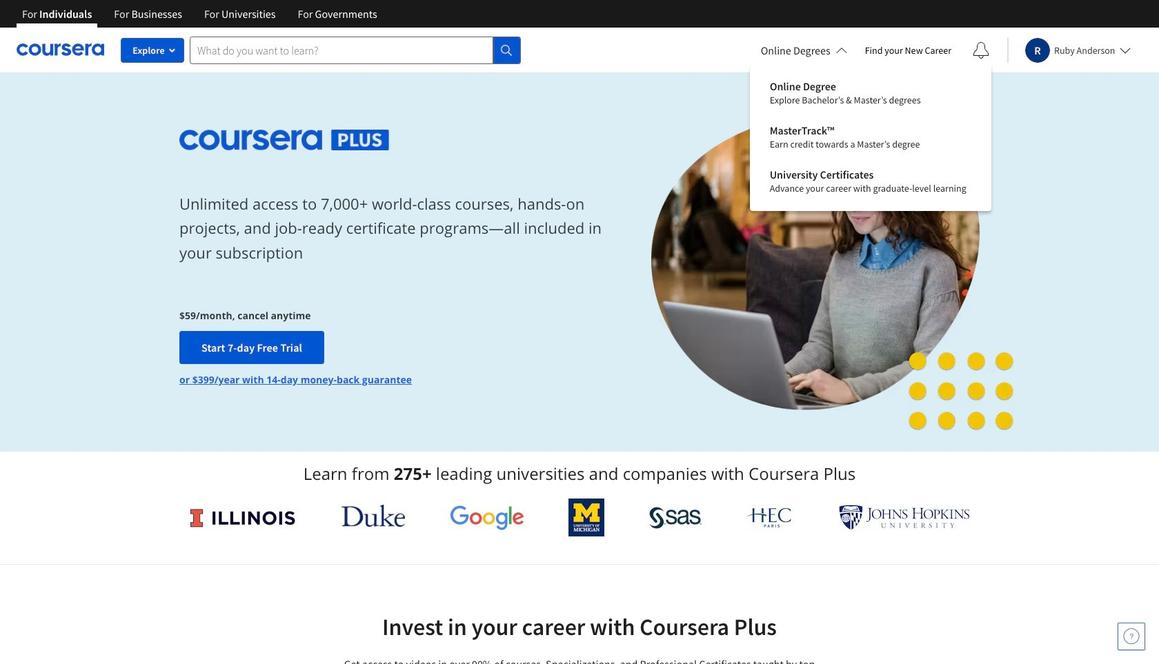 Task type: locate. For each thing, give the bounding box(es) containing it.
johns hopkins university image
[[839, 505, 970, 531]]

google image
[[450, 505, 524, 531]]

None search field
[[190, 36, 521, 64]]

banner navigation
[[11, 0, 388, 28]]

duke university image
[[341, 505, 405, 527]]

menu
[[759, 71, 983, 203]]

university of illinois at urbana-champaign image
[[189, 507, 297, 529]]

hec paris image
[[746, 504, 795, 532]]



Task type: describe. For each thing, give the bounding box(es) containing it.
coursera image
[[17, 39, 104, 61]]

university of michigan image
[[569, 499, 605, 537]]

coursera plus image
[[179, 130, 389, 150]]

help center image
[[1124, 629, 1140, 645]]

What do you want to learn? text field
[[190, 36, 493, 64]]

sas image
[[649, 507, 702, 529]]



Task type: vqa. For each thing, say whether or not it's contained in the screenshot.
Johns Hopkins University image
yes



